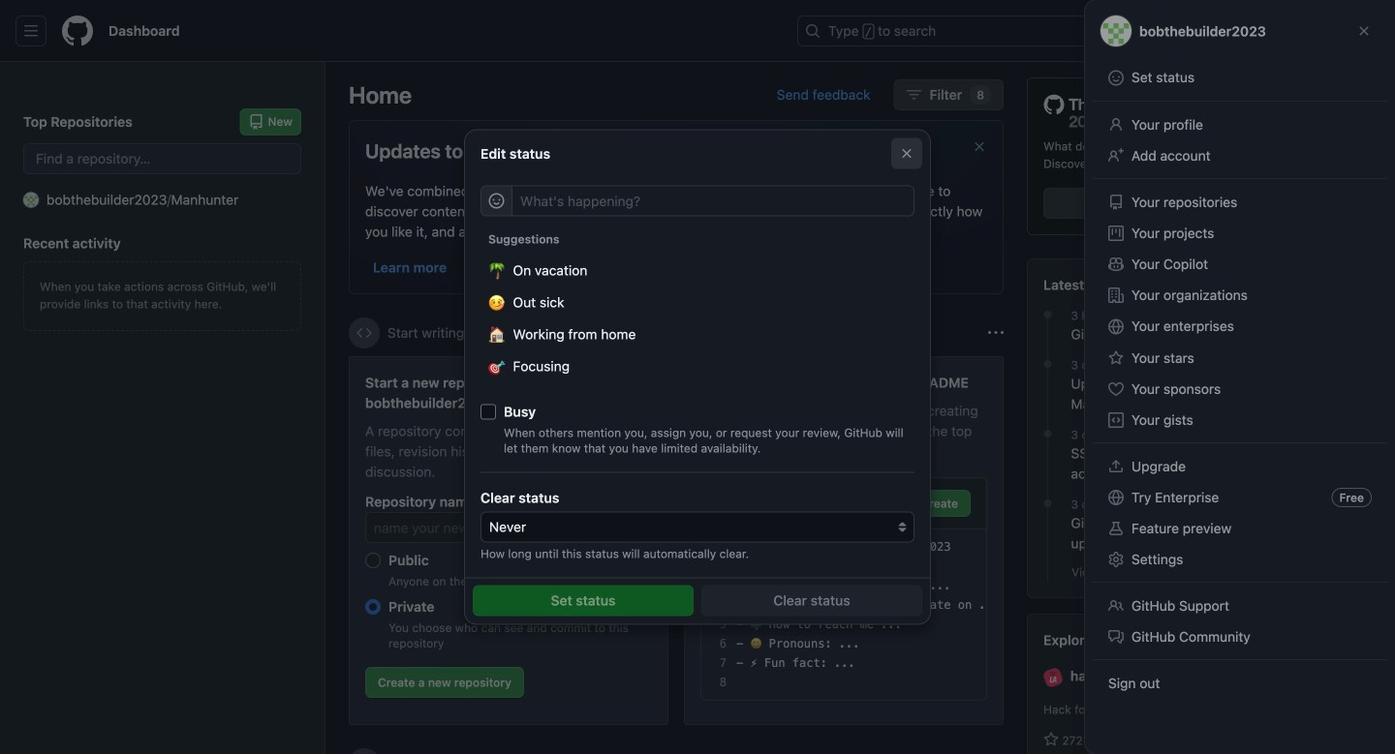 Task type: describe. For each thing, give the bounding box(es) containing it.
star image
[[1044, 733, 1059, 748]]

command palette image
[[1114, 23, 1129, 39]]

explore element
[[1027, 78, 1372, 755]]

explore repositories navigation
[[1027, 615, 1372, 755]]

1 dot fill image from the top
[[1040, 307, 1056, 323]]

plus image
[[1174, 23, 1189, 39]]

triangle down image
[[1197, 23, 1212, 39]]

1 dot fill image from the top
[[1040, 427, 1056, 442]]



Task type: locate. For each thing, give the bounding box(es) containing it.
account element
[[0, 62, 326, 755]]

issue opened image
[[1241, 23, 1256, 39]]

dot fill image
[[1040, 307, 1056, 323], [1040, 357, 1056, 372]]

1 vertical spatial dot fill image
[[1040, 496, 1056, 512]]

0 vertical spatial dot fill image
[[1040, 307, 1056, 323]]

2 dot fill image from the top
[[1040, 496, 1056, 512]]

1 vertical spatial dot fill image
[[1040, 357, 1056, 372]]

2 dot fill image from the top
[[1040, 357, 1056, 372]]

homepage image
[[62, 16, 93, 47]]

0 vertical spatial dot fill image
[[1040, 427, 1056, 442]]

dot fill image
[[1040, 427, 1056, 442], [1040, 496, 1056, 512]]



Task type: vqa. For each thing, say whether or not it's contained in the screenshot.
second 0
no



